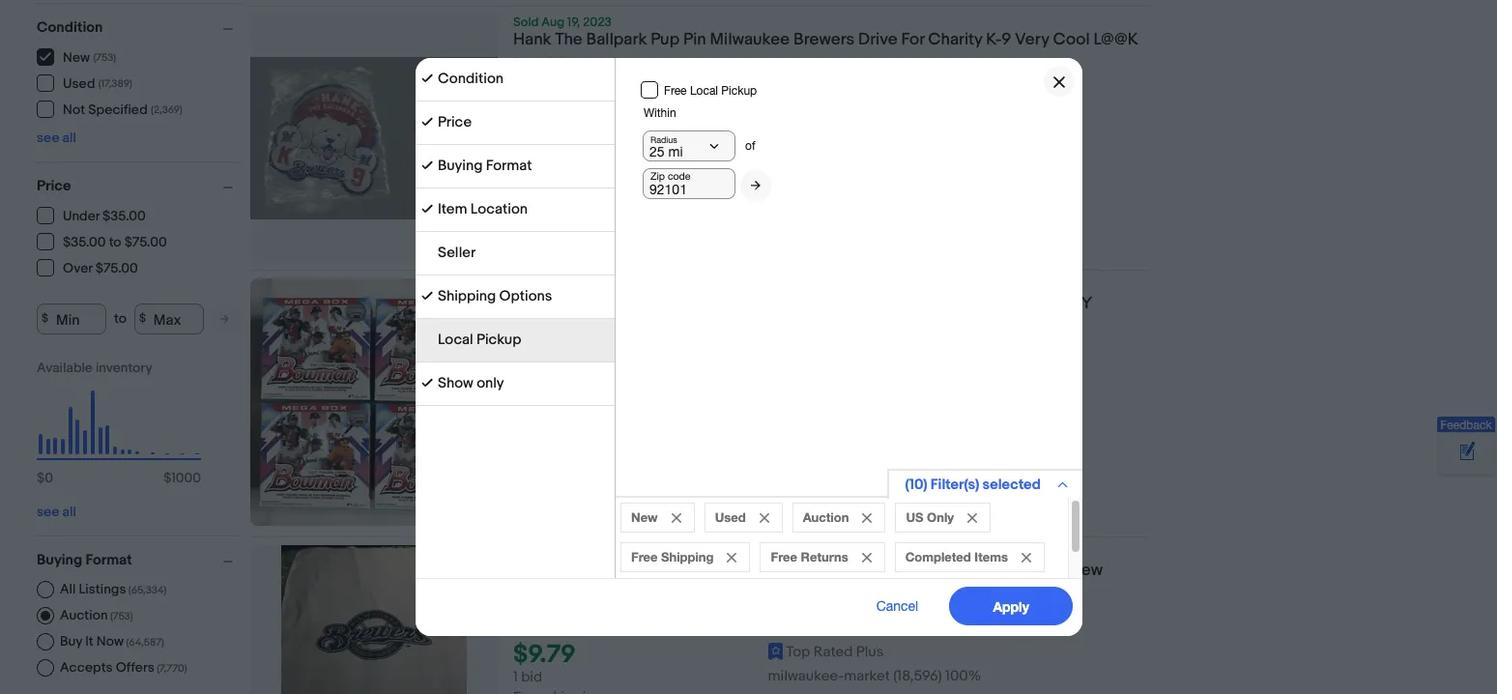 Task type: locate. For each thing, give the bounding box(es) containing it.
see all button down not in the top of the page
[[37, 129, 76, 146]]

price tab
[[415, 102, 614, 145]]

1 vertical spatial see all
[[37, 503, 76, 520]]

1 vertical spatial filter applied image
[[421, 203, 433, 215]]

0 horizontal spatial buying
[[37, 551, 82, 569]]

buying up item
[[438, 157, 482, 175]]

2023 inside sold  aug 19, 2023 hank the ballpark pup pin milwaukee brewers drive for charity k-9 very cool l@@k brand new
[[583, 15, 612, 30]]

1 1 bid from the top
[[513, 401, 543, 420]]

1 vertical spatial buying format
[[37, 551, 132, 569]]

0 vertical spatial all
[[62, 129, 76, 146]]

1 see all button from the top
[[37, 129, 76, 146]]

dialog
[[0, 0, 1498, 694]]

2 bid from the top
[[521, 669, 543, 687]]

1 bid for $79.99
[[513, 401, 543, 420]]

buying format for buying format tab
[[438, 157, 532, 175]]

0 vertical spatial aug
[[542, 15, 565, 30]]

1 vertical spatial used
[[715, 510, 746, 525]]

2 sell from the top
[[513, 483, 538, 501]]

similar
[[549, 178, 592, 196], [549, 462, 592, 481]]

similar down returns
[[549, 178, 592, 196]]

price inside tab
[[438, 113, 471, 132]]

active
[[595, 178, 635, 196], [595, 462, 635, 481]]

1 vertical spatial format
[[86, 551, 132, 569]]

1 vertical spatial one
[[541, 483, 566, 501]]

19, inside sold  aug 19, 2023 hank the ballpark pup pin milwaukee brewers drive for charity k-9 very cool l@@k brand new
[[568, 15, 580, 30]]

milwaukee brewers promo sga blanket big huge 39" x 56" baseball brand new l@@k ! image
[[281, 546, 467, 694]]

milwaukee-market (18,596) 100%
[[768, 668, 982, 686]]

only
[[476, 374, 504, 393]]

of
[[745, 139, 755, 153]]

view similar active items link down returns
[[513, 178, 675, 196]]

4 filter applied image from the top
[[421, 377, 433, 389]]

this inside view similar active items sell one like this
[[596, 483, 620, 501]]

all
[[62, 129, 76, 146], [62, 503, 76, 520]]

1 vertical spatial condition
[[438, 70, 503, 88]]

sold left of
[[513, 278, 539, 294]]

shipping down remove filter - condition - new icon
[[661, 549, 714, 565]]

19,
[[568, 15, 580, 30], [568, 278, 580, 294]]

specified
[[88, 102, 148, 118]]

1 vertical spatial milwaukee
[[513, 561, 593, 580]]

0 horizontal spatial condition
[[37, 18, 103, 36]]

brewers left 'drive'
[[794, 30, 855, 49]]

format down the price tab
[[486, 157, 532, 175]]

filter applied image inside buying format tab
[[421, 160, 433, 171]]

filter applied image
[[421, 73, 433, 84], [421, 116, 433, 128], [421, 290, 433, 302], [421, 377, 433, 389]]

$75.00 down under $35.00
[[124, 234, 167, 250]]

(753)
[[93, 51, 116, 64], [110, 610, 133, 622]]

lot of 4 (four) 2021 bowman baseball trading cards mega boxes factory sealed link
[[513, 294, 1151, 339]]

accepts offers (7,770)
[[60, 659, 187, 675]]

1 all from the top
[[62, 129, 76, 146]]

1 similar from the top
[[549, 178, 592, 196]]

2 similar from the top
[[549, 462, 592, 481]]

2 items from the top
[[639, 462, 675, 481]]

0 vertical spatial format
[[486, 157, 532, 175]]

boxes
[[971, 294, 1017, 313]]

free returns
[[771, 549, 848, 565]]

0 vertical spatial bid
[[521, 401, 543, 420]]

aug for $79.99
[[542, 278, 565, 294]]

buying up all
[[37, 551, 82, 569]]

1 see from the top
[[37, 129, 59, 146]]

1 vertical spatial l@@k
[[513, 581, 558, 601]]

bid for $79.99
[[521, 401, 543, 420]]

brewers left promo
[[597, 561, 658, 580]]

used (17,389)
[[63, 75, 132, 92]]

sold inside sold  aug 19, 2023 hank the ballpark pup pin milwaukee brewers drive for charity k-9 very cool l@@k brand new
[[513, 15, 539, 30]]

milwaukee right pin
[[710, 30, 790, 49]]

0 vertical spatial pickup
[[721, 84, 757, 98]]

(753) inside new (753)
[[93, 51, 116, 64]]

sga
[[715, 561, 749, 580]]

0 vertical spatial (753)
[[93, 51, 116, 64]]

0 horizontal spatial brewers
[[597, 561, 658, 580]]

$35.00 to $75.00
[[63, 234, 167, 250]]

pup
[[651, 30, 680, 49]]

items down within
[[639, 178, 675, 196]]

to down under $35.00
[[109, 234, 121, 250]]

1 vertical spatial 1 bid
[[513, 669, 543, 687]]

factory
[[1021, 294, 1093, 313]]

1 sell from the top
[[513, 198, 538, 217]]

free
[[664, 84, 687, 98], [513, 137, 543, 156], [513, 158, 543, 176], [631, 549, 657, 565], [771, 549, 797, 565]]

new down the
[[555, 54, 584, 73]]

shipping down the seller
[[438, 287, 496, 306]]

1 horizontal spatial auction
[[803, 510, 849, 525]]

baseball for brand
[[954, 561, 1019, 580]]

1 see all from the top
[[37, 129, 76, 146]]

format
[[486, 157, 532, 175], [86, 551, 132, 569]]

1 vertical spatial like
[[569, 483, 592, 501]]

1 vertical spatial view
[[513, 462, 546, 481]]

1 sell one like this link from the top
[[513, 198, 620, 217]]

0 horizontal spatial pickup
[[476, 331, 521, 349]]

format for buying format dropdown button
[[86, 551, 132, 569]]

shipping options tab
[[415, 276, 614, 319]]

1 horizontal spatial local
[[690, 84, 718, 98]]

used
[[63, 75, 95, 92], [715, 510, 746, 525]]

2 see from the top
[[37, 503, 59, 520]]

2023 right "4"
[[583, 278, 612, 294]]

19, for $13.99
[[568, 15, 580, 30]]

1 active from the top
[[595, 178, 635, 196]]

0 vertical spatial brewers
[[794, 30, 855, 49]]

0 vertical spatial baseball
[[746, 294, 811, 313]]

show only tab
[[415, 363, 614, 406]]

1 vertical spatial (753)
[[110, 610, 133, 622]]

k-
[[986, 30, 1002, 49]]

filter applied image inside the condition tab
[[421, 73, 433, 84]]

sold left the
[[513, 15, 539, 30]]

1 view similar active items link from the top
[[513, 178, 675, 196]]

0 vertical spatial auction
[[803, 510, 849, 525]]

1 1 from the top
[[513, 401, 518, 420]]

auction up it
[[60, 607, 108, 623]]

cards
[[874, 294, 920, 313]]

sold for $13.99
[[513, 15, 539, 30]]

view similar active items link
[[513, 178, 675, 196], [513, 462, 675, 481]]

1 vertical spatial sell one like this link
[[513, 483, 620, 501]]

Maximum Value in $ text field
[[134, 303, 204, 334]]

all
[[60, 581, 76, 597]]

one
[[541, 198, 566, 217], [541, 483, 566, 501]]

0 horizontal spatial baseball
[[746, 294, 811, 313]]

tab list containing condition
[[415, 58, 614, 406]]

price down the condition tab at the top left of page
[[438, 113, 471, 132]]

similar down $79.99
[[549, 462, 592, 481]]

view similar active items sell one like this
[[513, 462, 675, 501]]

1 horizontal spatial used
[[715, 510, 746, 525]]

buying format for buying format dropdown button
[[37, 551, 132, 569]]

format inside tab
[[486, 157, 532, 175]]

pickup up of
[[721, 84, 757, 98]]

1 vertical spatial baseball
[[954, 561, 1019, 580]]

buying
[[438, 157, 482, 175], [37, 551, 82, 569]]

condition inside tab
[[438, 70, 503, 88]]

buying inside tab
[[438, 157, 482, 175]]

1 bid for $9.79
[[513, 669, 543, 687]]

 (753) Items text field
[[108, 610, 133, 622]]

1 vertical spatial active
[[595, 462, 635, 481]]

0 vertical spatial buying format
[[438, 157, 532, 175]]

returns
[[801, 549, 848, 565]]

2 2023 from the top
[[583, 278, 612, 294]]

2 19, from the top
[[568, 278, 580, 294]]

local down pin
[[690, 84, 718, 98]]

0 vertical spatial shipping
[[438, 287, 496, 306]]

$35.00 up $35.00 to $75.00
[[103, 208, 146, 224]]

2023 inside sold  aug 19, 2023 lot of 4 (four) 2021 bowman baseball trading cards mega boxes factory sealed brand new
[[583, 278, 612, 294]]

shipping
[[438, 287, 496, 306], [661, 549, 714, 565]]

0 horizontal spatial shipping
[[438, 287, 496, 306]]

1 sold from the top
[[513, 15, 539, 30]]

feedback
[[1441, 418, 1493, 432]]

free for free shipping
[[631, 549, 657, 565]]

not
[[63, 102, 85, 118]]

buying format inside tab
[[438, 157, 532, 175]]

$
[[42, 311, 49, 326], [139, 311, 146, 326], [37, 469, 45, 486], [164, 469, 172, 486]]

9
[[1002, 30, 1012, 49]]

1 horizontal spatial baseball
[[954, 561, 1019, 580]]

19, inside sold  aug 19, 2023 lot of 4 (four) 2021 bowman baseball trading cards mega boxes factory sealed brand new
[[568, 278, 580, 294]]

None text field
[[643, 168, 735, 199]]

2023 right the
[[583, 15, 612, 30]]

new right remove filter - show only - completed items image
[[1070, 561, 1103, 580]]

completed
[[905, 549, 971, 565]]

1 vertical spatial sold
[[513, 278, 539, 294]]

1 horizontal spatial shipping
[[661, 549, 714, 565]]

1 vertical spatial brand
[[513, 338, 552, 357]]

format for buying format tab
[[486, 157, 532, 175]]

0 vertical spatial see all
[[37, 129, 76, 146]]

1 view from the top
[[513, 178, 546, 196]]

over
[[63, 260, 92, 277]]

1 vertical spatial sell
[[513, 483, 538, 501]]

see for condition
[[37, 129, 59, 146]]

view similar active items link down $79.99
[[513, 462, 675, 481]]

sell inside free shipping free returns view similar active items sell one like this
[[513, 198, 538, 217]]

0 vertical spatial sold
[[513, 15, 539, 30]]

0 vertical spatial 1
[[513, 401, 518, 420]]

filter applied image inside item location "tab"
[[421, 203, 433, 215]]

buying for buying format dropdown button
[[37, 551, 82, 569]]

brand inside sold  aug 19, 2023 lot of 4 (four) 2021 bowman baseball trading cards mega boxes factory sealed brand new
[[513, 338, 552, 357]]

0 vertical spatial see
[[37, 129, 59, 146]]

see all down not in the top of the page
[[37, 129, 76, 146]]

market
[[844, 668, 891, 686]]

1 vertical spatial 19,
[[568, 278, 580, 294]]

aug left "4"
[[542, 278, 565, 294]]

all up all
[[62, 503, 76, 520]]

1 19, from the top
[[568, 15, 580, 30]]

$75.00 down $35.00 to $75.00
[[95, 260, 138, 277]]

2 active from the top
[[595, 462, 635, 481]]

1 vertical spatial see
[[37, 503, 59, 520]]

used up not in the top of the page
[[63, 75, 95, 92]]

1 horizontal spatial l@@k
[[1094, 30, 1139, 49]]

promo
[[662, 561, 711, 580]]

brand down sealed
[[513, 338, 552, 357]]

2 filter applied image from the top
[[421, 203, 433, 215]]

1 horizontal spatial milwaukee
[[710, 30, 790, 49]]

over $75.00 link
[[37, 259, 139, 277]]

view up location
[[513, 178, 546, 196]]

huge
[[841, 561, 881, 580]]

(10)
[[905, 476, 927, 494]]

0 vertical spatial 19,
[[568, 15, 580, 30]]

1 filter applied image from the top
[[421, 73, 433, 84]]

2 like from the top
[[569, 483, 592, 501]]

see for price
[[37, 503, 59, 520]]

1 items from the top
[[639, 178, 675, 196]]

brewers inside sold  aug 19, 2023 hank the ballpark pup pin milwaukee brewers drive for charity k-9 very cool l@@k brand new
[[794, 30, 855, 49]]

baseball left remove filter - show only - completed items image
[[954, 561, 1019, 580]]

buying format up item location
[[438, 157, 532, 175]]

listings
[[79, 581, 126, 597]]

l@@k left !
[[513, 581, 558, 601]]

baseball inside sold  aug 19, 2023 lot of 4 (four) 2021 bowman baseball trading cards mega boxes factory sealed brand new
[[746, 294, 811, 313]]

see all button
[[37, 129, 76, 146], [37, 503, 76, 520]]

0 horizontal spatial local
[[438, 331, 473, 349]]

buying format up all
[[37, 551, 132, 569]]

free shipping
[[631, 549, 714, 565]]

1 2023 from the top
[[583, 15, 612, 30]]

2 see all button from the top
[[37, 503, 76, 520]]

$79.99
[[513, 373, 589, 403]]

0 horizontal spatial buying format
[[37, 551, 132, 569]]

2 filter applied image from the top
[[421, 116, 433, 128]]

filter applied image inside shipping options tab
[[421, 290, 433, 302]]

price for the price tab
[[438, 113, 471, 132]]

2 see all from the top
[[37, 503, 76, 520]]

1 filter applied image from the top
[[421, 160, 433, 171]]

pickup down shipping options
[[476, 331, 521, 349]]

filter applied image inside the price tab
[[421, 116, 433, 128]]

2 view from the top
[[513, 462, 546, 481]]

2 aug from the top
[[542, 278, 565, 294]]

0 vertical spatial like
[[569, 198, 592, 217]]

0 horizontal spatial l@@k
[[513, 581, 558, 601]]

2 1 from the top
[[513, 669, 518, 687]]

price up under
[[37, 176, 71, 195]]

items up remove filter - condition - new icon
[[639, 462, 675, 481]]

0 horizontal spatial used
[[63, 75, 95, 92]]

brand inside sold  aug 19, 2023 hank the ballpark pup pin milwaukee brewers drive for charity k-9 very cool l@@k brand new
[[513, 54, 552, 73]]

condition up new (753)
[[37, 18, 103, 36]]

3 filter applied image from the top
[[421, 290, 433, 302]]

2 view similar active items link from the top
[[513, 462, 675, 481]]

1 this from the top
[[596, 198, 620, 217]]

sold
[[513, 15, 539, 30], [513, 278, 539, 294]]

1 vertical spatial 2023
[[583, 278, 612, 294]]

remove filter - shipping options - free shipping image
[[727, 553, 737, 563]]

see all button for price
[[37, 503, 76, 520]]

to
[[109, 234, 121, 250], [114, 310, 127, 327]]

lot of 4 (four) 2021 bowman baseball trading cards mega boxes factory sealed heading
[[513, 294, 1093, 334]]

all down not in the top of the page
[[62, 129, 76, 146]]

1 vertical spatial price
[[37, 176, 71, 195]]

1 vertical spatial bid
[[521, 669, 543, 687]]

$9.79
[[513, 640, 576, 670]]

baseball
[[746, 294, 811, 313], [954, 561, 1019, 580]]

free for free local pickup
[[664, 84, 687, 98]]

0 vertical spatial filter applied image
[[421, 160, 433, 171]]

2 one from the top
[[541, 483, 566, 501]]

1 vertical spatial auction
[[60, 607, 108, 623]]

0 vertical spatial see all button
[[37, 129, 76, 146]]

buying format button
[[37, 551, 242, 569]]

0 vertical spatial active
[[595, 178, 635, 196]]

remove filter - condition - new image
[[671, 513, 681, 523]]

2 this from the top
[[596, 483, 620, 501]]

1 vertical spatial buying
[[37, 551, 82, 569]]

(17,389)
[[98, 77, 132, 90]]

0 vertical spatial view
[[513, 178, 546, 196]]

pickup
[[721, 84, 757, 98], [476, 331, 521, 349]]

tab list
[[415, 58, 614, 406]]

auction up 'returns'
[[803, 510, 849, 525]]

Minimum Value in $ text field
[[37, 303, 106, 334]]

0 vertical spatial brand
[[513, 54, 552, 73]]

bowman
[[678, 294, 743, 313]]

cancel
[[876, 599, 918, 614]]

milwaukee up !
[[513, 561, 593, 580]]

free left returns
[[513, 158, 543, 176]]

sealed
[[513, 314, 573, 334]]

sell
[[513, 198, 538, 217], [513, 483, 538, 501]]

apply
[[993, 598, 1029, 614]]

brand down hank
[[513, 54, 552, 73]]

$35.00 up over $75.00 link
[[63, 234, 106, 250]]

local up the show
[[438, 331, 473, 349]]

this inside free shipping free returns view similar active items sell one like this
[[596, 198, 620, 217]]

like inside free shipping free returns view similar active items sell one like this
[[569, 198, 592, 217]]

see all
[[37, 129, 76, 146], [37, 503, 76, 520]]

0 vertical spatial one
[[541, 198, 566, 217]]

items
[[975, 549, 1008, 565]]

active inside view similar active items sell one like this
[[595, 462, 635, 481]]

1 vertical spatial local
[[438, 331, 473, 349]]

filter applied image inside show only tab
[[421, 377, 433, 389]]

condition up the price tab
[[438, 70, 503, 88]]

filter applied image for buying
[[421, 160, 433, 171]]

1 vertical spatial aug
[[542, 278, 565, 294]]

l@@k inside 'milwaukee brewers promo sga blanket big huge 39" x 56" baseball brand new l@@k !'
[[513, 581, 558, 601]]

(753) inside auction (753)
[[110, 610, 133, 622]]

0 vertical spatial sell
[[513, 198, 538, 217]]

format up the 'all listings (65,334)'
[[86, 551, 132, 569]]

1 horizontal spatial condition
[[438, 70, 503, 88]]

bid for $9.79
[[521, 669, 543, 687]]

l@@k right cool at the right top of page
[[1094, 30, 1139, 49]]

buying format tab
[[415, 145, 614, 189]]

see all down 0
[[37, 503, 76, 520]]

free up within
[[664, 84, 687, 98]]

l@@k
[[1094, 30, 1139, 49], [513, 581, 558, 601]]

56"
[[926, 561, 951, 580]]

free left promo
[[631, 549, 657, 565]]

0 vertical spatial items
[[639, 178, 675, 196]]

new down sealed
[[555, 338, 584, 357]]

view down $79.99
[[513, 462, 546, 481]]

used for used (17,389)
[[63, 75, 95, 92]]

1 vertical spatial view similar active items link
[[513, 462, 675, 481]]

0 vertical spatial milwaukee
[[710, 30, 790, 49]]

filter applied image
[[421, 160, 433, 171], [421, 203, 433, 215]]

1 like from the top
[[569, 198, 592, 217]]

used left remove filter - condition - used image
[[715, 510, 746, 525]]

hank the ballpark pup pin milwaukee brewers drive for charity k-9 very cool l@@k link
[[513, 30, 1151, 55]]

view
[[513, 178, 546, 196], [513, 462, 546, 481]]

1 bid from the top
[[521, 401, 543, 420]]

2 sold from the top
[[513, 278, 539, 294]]

drive
[[859, 30, 898, 49]]

location
[[470, 200, 527, 219]]

19, right of
[[568, 278, 580, 294]]

1000
[[172, 469, 201, 486]]

1 vertical spatial 1
[[513, 669, 518, 687]]

1 vertical spatial this
[[596, 483, 620, 501]]

free left 'returns'
[[771, 549, 797, 565]]

0 vertical spatial condition
[[37, 18, 103, 36]]

19, right hank
[[568, 15, 580, 30]]

2 all from the top
[[62, 503, 76, 520]]

new left remove filter - condition - new icon
[[631, 510, 658, 525]]

1 horizontal spatial buying
[[438, 157, 482, 175]]

to left maximum value in $ text box
[[114, 310, 127, 327]]

2 1 bid from the top
[[513, 669, 543, 687]]

milwaukee inside sold  aug 19, 2023 hank the ballpark pup pin milwaukee brewers drive for charity k-9 very cool l@@k brand new
[[710, 30, 790, 49]]

baseball inside 'milwaukee brewers promo sga blanket big huge 39" x 56" baseball brand new l@@k !'
[[954, 561, 1019, 580]]

0 vertical spatial view similar active items link
[[513, 178, 675, 196]]

auction for auction
[[803, 510, 849, 525]]

0 vertical spatial buying
[[438, 157, 482, 175]]

very
[[1015, 30, 1050, 49]]

similar inside view similar active items sell one like this
[[549, 462, 592, 481]]

2 vertical spatial brand
[[1022, 561, 1066, 580]]

baseball left trading
[[746, 294, 811, 313]]

1 vertical spatial brewers
[[597, 561, 658, 580]]

brand up apply in the bottom of the page
[[1022, 561, 1066, 580]]

see all button down 0
[[37, 503, 76, 520]]

1 vertical spatial see all button
[[37, 503, 76, 520]]

like
[[569, 198, 592, 217], [569, 483, 592, 501]]

0 vertical spatial 2023
[[583, 15, 612, 30]]

aug left ballpark
[[542, 15, 565, 30]]

(753) up buy it now (64,587)
[[110, 610, 133, 622]]

0 horizontal spatial auction
[[60, 607, 108, 623]]

1 one from the top
[[541, 198, 566, 217]]

buying for buying format tab
[[438, 157, 482, 175]]

0 vertical spatial l@@k
[[1094, 30, 1139, 49]]

aug inside sold  aug 19, 2023 lot of 4 (four) 2021 bowman baseball trading cards mega boxes factory sealed brand new
[[542, 278, 565, 294]]

aug inside sold  aug 19, 2023 hank the ballpark pup pin milwaukee brewers drive for charity k-9 very cool l@@k brand new
[[542, 15, 565, 30]]

bid
[[521, 401, 543, 420], [521, 669, 543, 687]]

free left shipping
[[513, 137, 543, 156]]

condition for condition dropdown button
[[37, 18, 103, 36]]

pin
[[684, 30, 707, 49]]

1 vertical spatial all
[[62, 503, 76, 520]]

hank the ballpark pup pin milwaukee brewers drive for charity k-9 very cool l@@k image
[[250, 57, 498, 219]]

 (65,334) Items text field
[[126, 584, 167, 596]]

1 horizontal spatial brewers
[[794, 30, 855, 49]]

sell one like this link
[[513, 198, 620, 217], [513, 483, 620, 501]]

1 aug from the top
[[542, 15, 565, 30]]

1 vertical spatial items
[[639, 462, 675, 481]]

0 vertical spatial used
[[63, 75, 95, 92]]

(753) for new
[[93, 51, 116, 64]]

0 vertical spatial sell one like this link
[[513, 198, 620, 217]]

(753) up used (17,389)
[[93, 51, 116, 64]]

1 horizontal spatial pickup
[[721, 84, 757, 98]]

sold inside sold  aug 19, 2023 lot of 4 (four) 2021 bowman baseball trading cards mega boxes factory sealed brand new
[[513, 278, 539, 294]]



Task type: describe. For each thing, give the bounding box(es) containing it.
(64,587)
[[126, 636, 164, 648]]

local pickup
[[438, 331, 521, 349]]

trading
[[814, 294, 871, 313]]

1 for $9.79
[[513, 669, 518, 687]]

charity
[[929, 30, 983, 49]]

$ 0
[[37, 469, 53, 486]]

baseball for trading
[[746, 294, 811, 313]]

milwaukee-
[[768, 668, 844, 686]]

apply button
[[949, 587, 1073, 626]]

returns
[[546, 158, 593, 176]]

condition for the condition tab at the top left of page
[[438, 70, 503, 88]]

options
[[499, 287, 552, 306]]

under $35.00
[[63, 208, 146, 224]]

aug for $13.99
[[542, 15, 565, 30]]

2 sell one like this link from the top
[[513, 483, 620, 501]]

sold  aug 19, 2023 lot of 4 (four) 2021 bowman baseball trading cards mega boxes factory sealed brand new
[[513, 278, 1093, 357]]

19, for $79.99
[[568, 278, 580, 294]]

used for used
[[715, 510, 746, 525]]

it
[[85, 633, 93, 649]]

filter applied image for show only
[[421, 377, 433, 389]]

not specified (2,369)
[[63, 102, 183, 118]]

view inside free shipping free returns view similar active items sell one like this
[[513, 178, 546, 196]]

condition button
[[37, 18, 242, 36]]

2023 for $13.99
[[583, 15, 612, 30]]

the
[[555, 30, 583, 49]]

blanket
[[753, 561, 809, 580]]

us
[[906, 510, 923, 525]]

sold for $79.99
[[513, 278, 539, 294]]

milwaukee inside 'milwaukee brewers promo sga blanket big huge 39" x 56" baseball brand new l@@k !'
[[513, 561, 593, 580]]

remove filter - condition - used image
[[759, 513, 769, 523]]

new inside sold  aug 19, 2023 lot of 4 (four) 2021 bowman baseball trading cards mega boxes factory sealed brand new
[[555, 338, 584, 357]]

 (64,587) Items text field
[[124, 636, 164, 648]]

buy
[[60, 633, 82, 649]]

new (753)
[[63, 49, 116, 66]]

free for free shipping free returns view similar active items sell one like this
[[513, 137, 543, 156]]

cancel button
[[855, 587, 940, 626]]

selected
[[983, 476, 1041, 494]]

all for price
[[62, 503, 76, 520]]

free shipping free returns view similar active items sell one like this
[[513, 137, 675, 217]]

for
[[902, 30, 925, 49]]

accepts
[[60, 659, 113, 675]]

buy it now (64,587)
[[60, 633, 164, 649]]

brewers inside 'milwaukee brewers promo sga blanket big huge 39" x 56" baseball brand new l@@k !'
[[597, 561, 658, 580]]

available inventory
[[37, 359, 153, 376]]

item location
[[438, 200, 527, 219]]

shipping
[[546, 137, 603, 156]]

filter(s)
[[930, 476, 979, 494]]

plus
[[857, 643, 884, 662]]

free local pickup
[[664, 84, 757, 98]]

remove filter - show only - completed items image
[[1022, 553, 1031, 563]]

$35.00 to $75.00 link
[[37, 233, 168, 250]]

seller
[[438, 244, 475, 262]]

all for condition
[[62, 129, 76, 146]]

l@@k inside sold  aug 19, 2023 hank the ballpark pup pin milwaukee brewers drive for charity k-9 very cool l@@k brand new
[[1094, 30, 1139, 49]]

auction (753)
[[60, 607, 133, 623]]

price for price dropdown button
[[37, 176, 71, 195]]

us only
[[906, 510, 954, 525]]

under $35.00 link
[[37, 206, 147, 224]]

100%
[[946, 668, 982, 686]]

dialog containing condition
[[0, 0, 1498, 694]]

hank
[[513, 30, 552, 49]]

one inside view similar active items sell one like this
[[541, 483, 566, 501]]

local inside tab list
[[438, 331, 473, 349]]

show
[[438, 374, 473, 393]]

39"
[[885, 561, 910, 580]]

(10) filter(s) selected button
[[887, 469, 1082, 499]]

milwaukee brewers promo sga blanket big huge 39" x 56" baseball brand new l@@k ! link
[[513, 561, 1151, 606]]

(2,369)
[[151, 103, 183, 116]]

items inside view similar active items sell one like this
[[639, 462, 675, 481]]

2021
[[640, 294, 675, 313]]

brand inside 'milwaukee brewers promo sga blanket big huge 39" x 56" baseball brand new l@@k !'
[[1022, 561, 1066, 580]]

0 vertical spatial to
[[109, 234, 121, 250]]

2023 for $79.99
[[583, 278, 612, 294]]

all listings (65,334)
[[60, 581, 167, 597]]

see all for condition
[[37, 129, 76, 146]]

show only
[[438, 374, 504, 393]]

(10) filter(s) selected
[[905, 476, 1041, 494]]

big
[[813, 561, 837, 580]]

sell inside view similar active items sell one like this
[[513, 483, 538, 501]]

new inside dialog
[[631, 510, 658, 525]]

like inside view similar active items sell one like this
[[569, 483, 592, 501]]

auction for auction (753)
[[60, 607, 108, 623]]

items inside free shipping free returns view similar active items sell one like this
[[639, 178, 675, 196]]

0 vertical spatial $35.00
[[103, 208, 146, 224]]

lot
[[513, 294, 542, 313]]

of
[[545, 294, 567, 313]]

(18,596)
[[894, 668, 942, 686]]

completed items
[[905, 549, 1008, 565]]

see all for price
[[37, 503, 76, 520]]

sold  aug 19, 2023 hank the ballpark pup pin milwaukee brewers drive for charity k-9 very cool l@@k brand new
[[513, 15, 1139, 73]]

milwaukee brewers promo sga blanket big huge 39" x 56" baseball brand new l@@k ! heading
[[513, 561, 1103, 601]]

0
[[45, 469, 53, 486]]

active inside free shipping free returns view similar active items sell one like this
[[595, 178, 635, 196]]

view inside view similar active items sell one like this
[[513, 462, 546, 481]]

similar inside free shipping free returns view similar active items sell one like this
[[549, 178, 592, 196]]

$13.99
[[513, 89, 587, 119]]

filter applied image for shipping options
[[421, 290, 433, 302]]

1 vertical spatial $35.00
[[63, 234, 106, 250]]

0 vertical spatial $75.00
[[124, 234, 167, 250]]

1 vertical spatial $75.00
[[95, 260, 138, 277]]

1 vertical spatial to
[[114, 310, 127, 327]]

one inside free shipping free returns view similar active items sell one like this
[[541, 198, 566, 217]]

(7,770)
[[157, 662, 187, 674]]

(four)
[[584, 294, 637, 313]]

graph of available inventory between $0 and $1000+ image
[[37, 359, 201, 496]]

rated
[[814, 643, 853, 662]]

free for free returns
[[771, 549, 797, 565]]

offers
[[116, 659, 154, 675]]

hank the ballpark pup pin milwaukee brewers drive for charity k-9 very cool l@@k heading
[[513, 30, 1139, 49]]

under
[[63, 208, 100, 224]]

ballpark
[[587, 30, 647, 49]]

mega
[[924, 294, 967, 313]]

shipping inside shipping options tab
[[438, 287, 496, 306]]

remove filter - show only - free returns image
[[862, 553, 871, 563]]

1 for $79.99
[[513, 401, 518, 420]]

filter applied image for price
[[421, 116, 433, 128]]

condition tab
[[415, 58, 614, 102]]

x
[[913, 561, 922, 580]]

new inside 'milwaukee brewers promo sga blanket big huge 39" x 56" baseball brand new l@@k !'
[[1070, 561, 1103, 580]]

inventory
[[96, 359, 153, 376]]

within image
[[751, 179, 760, 191]]

lot of 4 (four) 2021 bowman baseball trading cards mega boxes factory sealed image
[[250, 278, 498, 526]]

top rated plus
[[786, 643, 884, 662]]

1 vertical spatial shipping
[[661, 549, 714, 565]]

0 vertical spatial local
[[690, 84, 718, 98]]

remove filter - buying format - auction image
[[862, 513, 872, 523]]

cool
[[1053, 30, 1090, 49]]

4
[[570, 294, 581, 313]]

available
[[37, 359, 93, 376]]

filter applied image for condition
[[421, 73, 433, 84]]

remove filter - item location - us only image
[[967, 513, 977, 523]]

price button
[[37, 176, 242, 195]]

(65,334)
[[128, 584, 167, 596]]

 (7,770) Items text field
[[154, 662, 187, 674]]

filter applied image for item
[[421, 203, 433, 215]]

1 vertical spatial pickup
[[476, 331, 521, 349]]

(753) for auction
[[110, 610, 133, 622]]

item location tab
[[415, 189, 614, 232]]

!
[[562, 581, 567, 601]]

see all button for condition
[[37, 129, 76, 146]]

new up used (17,389)
[[63, 49, 90, 66]]

new inside sold  aug 19, 2023 hank the ballpark pup pin milwaukee brewers drive for charity k-9 very cool l@@k brand new
[[555, 54, 584, 73]]

top
[[786, 643, 811, 662]]



Task type: vqa. For each thing, say whether or not it's contained in the screenshot.
$64.15
no



